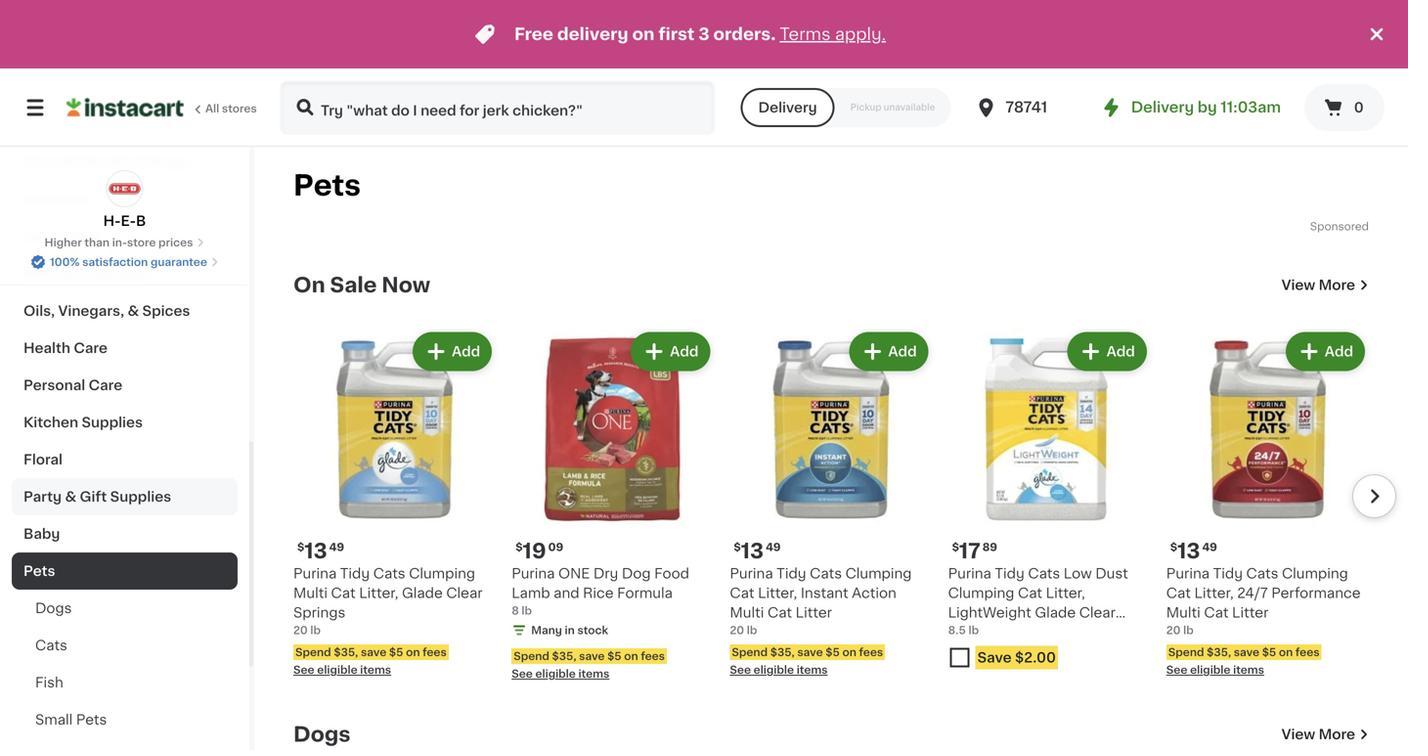 Task type: locate. For each thing, give the bounding box(es) containing it.
0 vertical spatial pets
[[293, 172, 361, 200]]

0 vertical spatial dogs link
[[12, 590, 238, 627]]

1 horizontal spatial clear
[[1079, 606, 1116, 620]]

0 horizontal spatial 49
[[329, 542, 344, 553]]

springs inside purina tidy cats clumping multi cat litter, glade clear springs 20 lb
[[293, 606, 346, 620]]

1 tidy from the left
[[340, 567, 370, 581]]

canned goods & soups link
[[12, 144, 238, 181]]

purina for purina tidy cats clumping multi cat litter, glade clear springs 20 lb
[[293, 567, 337, 581]]

more for on sale now
[[1319, 278, 1355, 292]]

litter, inside purina tidy cats clumping multi cat litter, glade clear springs 20 lb
[[359, 586, 398, 600]]

delivery inside delivery by 11:03am link
[[1131, 100, 1194, 114]]

1 horizontal spatial delivery
[[1131, 100, 1194, 114]]

purina tidy cats clumping cat litter, 24/7 performance multi cat litter 20 lb
[[1167, 567, 1361, 636]]

1 horizontal spatial dogs
[[293, 724, 351, 745]]

11:03am
[[1221, 100, 1281, 114]]

save down purina tidy cats clumping cat litter, instant action multi cat litter 20 lb
[[797, 647, 823, 658]]

kitchen supplies
[[23, 416, 143, 429]]

3 add from the left
[[888, 345, 917, 358]]

$ inside $ 19 09
[[516, 542, 523, 553]]

add
[[452, 345, 480, 358], [670, 345, 699, 358], [888, 345, 917, 358], [1107, 345, 1135, 358], [1325, 345, 1354, 358]]

1 vertical spatial clear
[[1079, 606, 1116, 620]]

eligible down purina tidy cats clumping multi cat litter, glade clear springs 20 lb
[[317, 665, 358, 675]]

3
[[699, 26, 710, 43]]

care for personal care
[[89, 378, 122, 392]]

clear down 'dust'
[[1079, 606, 1116, 620]]

4 $ from the left
[[952, 542, 959, 553]]

cat inside purina tidy cats clumping multi cat litter, glade clear springs 20 lb
[[331, 586, 356, 600]]

save
[[361, 647, 387, 658], [797, 647, 823, 658], [1234, 647, 1260, 658], [579, 651, 605, 662]]

delivery inside delivery button
[[758, 101, 817, 114]]

1 vertical spatial view
[[1282, 728, 1316, 742]]

on
[[632, 26, 655, 43], [406, 647, 420, 658], [842, 647, 857, 658], [1279, 647, 1293, 658], [624, 651, 638, 662]]

on for instant
[[842, 647, 857, 658]]

care
[[74, 341, 108, 355], [89, 378, 122, 392]]

eligible down purina tidy cats clumping cat litter, 24/7 performance multi cat litter 20 lb
[[1190, 665, 1231, 675]]

delivery
[[557, 26, 628, 43]]

spend down purina tidy cats clumping multi cat litter, glade clear springs 20 lb
[[295, 647, 331, 658]]

items down purina tidy cats clumping cat litter, instant action multi cat litter 20 lb
[[797, 665, 828, 675]]

$2.00
[[1015, 651, 1056, 665]]

& left spices
[[128, 304, 139, 318]]

purina inside purina tidy cats clumping cat litter, instant action multi cat litter 20 lb
[[730, 567, 773, 581]]

kitchen supplies link
[[12, 404, 238, 441]]

1 product group from the left
[[293, 328, 496, 678]]

$
[[297, 542, 304, 553], [734, 542, 741, 553], [516, 542, 523, 553], [952, 542, 959, 553], [1170, 542, 1178, 553]]

spend
[[295, 647, 331, 658], [732, 647, 768, 658], [1168, 647, 1204, 658], [514, 651, 549, 662]]

purina inside the purina tidy cats low dust clumping cat litter, lightweight glade clear springs multi cat litter
[[948, 567, 991, 581]]

2 horizontal spatial pets
[[293, 172, 361, 200]]

delivery left by
[[1131, 100, 1194, 114]]

instacart logo image
[[67, 96, 184, 119]]

$35, down purina tidy cats clumping cat litter, instant action multi cat litter 20 lb
[[770, 647, 795, 658]]

49 up purina tidy cats clumping multi cat litter, glade clear springs 20 lb
[[329, 542, 344, 553]]

litter for 24/7
[[1232, 606, 1269, 620]]

add button for purina tidy cats clumping cat litter, 24/7 performance multi cat litter
[[1288, 334, 1363, 369]]

floral
[[23, 453, 63, 466]]

89
[[983, 542, 997, 553]]

4 product group from the left
[[948, 328, 1151, 677]]

view more for on sale now
[[1282, 278, 1355, 292]]

add button for purina tidy cats low dust clumping cat litter, lightweight glade clear springs multi cat litter
[[1069, 334, 1145, 369]]

litter down 24/7 at right bottom
[[1232, 606, 1269, 620]]

multi inside purina tidy cats clumping multi cat litter, glade clear springs 20 lb
[[293, 586, 328, 600]]

2 $ 13 49 from the left
[[734, 541, 781, 562]]

delivery
[[1131, 100, 1194, 114], [758, 101, 817, 114]]

clumping for glade
[[409, 567, 475, 581]]

1 vertical spatial view more link
[[1282, 725, 1369, 744]]

delivery down terms
[[758, 101, 817, 114]]

tidy for instant
[[777, 567, 806, 581]]

1 horizontal spatial 20
[[730, 625, 744, 636]]

b
[[136, 214, 146, 228]]

49 up purina tidy cats clumping cat litter, instant action multi cat litter 20 lb
[[766, 542, 781, 553]]

1 20 from the left
[[293, 625, 308, 636]]

&
[[133, 155, 144, 169], [128, 304, 139, 318], [65, 490, 76, 504]]

0
[[1354, 101, 1364, 114]]

litter, inside purina tidy cats clumping cat litter, 24/7 performance multi cat litter 20 lb
[[1195, 586, 1234, 600]]

gift
[[80, 490, 107, 504]]

3 purina from the left
[[512, 567, 555, 581]]

supplies inside the 'kitchen supplies' link
[[82, 416, 143, 429]]

1 horizontal spatial litter
[[1070, 626, 1106, 639]]

1 add button from the left
[[415, 334, 490, 369]]

party & gift supplies
[[23, 490, 171, 504]]

care down the 'vinegars,'
[[74, 341, 108, 355]]

on down formula
[[624, 651, 638, 662]]

cats inside purina tidy cats clumping multi cat litter, glade clear springs 20 lb
[[373, 567, 406, 581]]

springs inside the purina tidy cats low dust clumping cat litter, lightweight glade clear springs multi cat litter
[[948, 626, 1000, 639]]

$5 down purina tidy cats clumping cat litter, 24/7 performance multi cat litter 20 lb
[[1262, 647, 1276, 658]]

1 horizontal spatial springs
[[948, 626, 1000, 639]]

clumping inside purina tidy cats clumping cat litter, 24/7 performance multi cat litter 20 lb
[[1282, 567, 1348, 581]]

$ for purina tidy cats clumping cat litter, 24/7 performance multi cat litter
[[1170, 542, 1178, 553]]

3 13 from the left
[[1178, 541, 1200, 562]]

eligible
[[317, 665, 358, 675], [754, 665, 794, 675], [1190, 665, 1231, 675], [535, 669, 576, 679]]

on down purina tidy cats clumping multi cat litter, glade clear springs 20 lb
[[406, 647, 420, 658]]

None search field
[[280, 80, 715, 135]]

multi inside purina tidy cats clumping cat litter, 24/7 performance multi cat litter 20 lb
[[1167, 606, 1201, 620]]

0 horizontal spatial 20
[[293, 625, 308, 636]]

0 vertical spatial supplies
[[82, 416, 143, 429]]

2 horizontal spatial 49
[[1202, 542, 1217, 553]]

$ 13 49 up purina tidy cats clumping multi cat litter, glade clear springs 20 lb
[[297, 541, 344, 562]]

party & gift supplies link
[[12, 478, 238, 515]]

pets
[[293, 172, 361, 200], [23, 564, 55, 578], [76, 713, 107, 727]]

health care link
[[12, 330, 238, 367]]

breakfast
[[23, 193, 92, 206]]

1 horizontal spatial dogs link
[[293, 723, 351, 746]]

on down purina tidy cats clumping cat litter, 24/7 performance multi cat litter 20 lb
[[1279, 647, 1293, 658]]

product group containing 19
[[512, 328, 714, 682]]

49
[[329, 542, 344, 553], [766, 542, 781, 553], [1202, 542, 1217, 553]]

eligible down the many on the left
[[535, 669, 576, 679]]

view more link
[[1282, 275, 1369, 295], [1282, 725, 1369, 744]]

& left gift
[[65, 490, 76, 504]]

$35, down purina tidy cats clumping cat litter, 24/7 performance multi cat litter 20 lb
[[1207, 647, 1231, 658]]

free delivery on first 3 orders. terms apply.
[[514, 26, 886, 43]]

spend $35, save $5 on fees see eligible items for litter,
[[293, 647, 447, 675]]

49 for instant
[[766, 542, 781, 553]]

1 49 from the left
[[329, 542, 344, 553]]

tidy inside purina tidy cats clumping multi cat litter, glade clear springs 20 lb
[[340, 567, 370, 581]]

purina for purina tidy cats clumping cat litter, 24/7 performance multi cat litter 20 lb
[[1167, 567, 1210, 581]]

higher than in-store prices
[[45, 237, 193, 248]]

spend $35, save $5 on fees see eligible items down purina tidy cats clumping cat litter, instant action multi cat litter 20 lb
[[730, 647, 883, 675]]

$ 13 49 up purina tidy cats clumping cat litter, instant action multi cat litter 20 lb
[[734, 541, 781, 562]]

2 49 from the left
[[766, 542, 781, 553]]

1 horizontal spatial pets
[[76, 713, 107, 727]]

$35,
[[334, 647, 358, 658], [770, 647, 795, 658], [1207, 647, 1231, 658], [552, 651, 576, 662]]

glade inside the purina tidy cats low dust clumping cat litter, lightweight glade clear springs multi cat litter
[[1035, 606, 1076, 620]]

view more link for on sale now
[[1282, 275, 1369, 295]]

$ for purina one dry dog food lamb and rice formula
[[516, 542, 523, 553]]

3 $ 13 49 from the left
[[1170, 541, 1217, 562]]

tidy inside purina tidy cats clumping cat litter, 24/7 performance multi cat litter 20 lb
[[1213, 567, 1243, 581]]

tidy
[[340, 567, 370, 581], [777, 567, 806, 581], [995, 567, 1025, 581], [1213, 567, 1243, 581]]

eligible for instant
[[754, 665, 794, 675]]

spend $35, save $5 on fees see eligible items down purina tidy cats clumping multi cat litter, glade clear springs 20 lb
[[293, 647, 447, 675]]

items for litter,
[[360, 665, 391, 675]]

$ for purina tidy cats low dust clumping cat litter, lightweight glade clear springs multi cat litter
[[952, 542, 959, 553]]

view more link for dogs
[[1282, 725, 1369, 744]]

lb
[[522, 606, 532, 616], [310, 625, 321, 636], [747, 625, 757, 636], [969, 625, 979, 636], [1184, 625, 1194, 636]]

13 up purina tidy cats clumping cat litter, instant action multi cat litter 20 lb
[[741, 541, 764, 562]]

$5 down stock
[[607, 651, 622, 662]]

& for goods
[[133, 155, 144, 169]]

1 vertical spatial dogs link
[[293, 723, 351, 746]]

cats for cat
[[1028, 567, 1060, 581]]

delivery button
[[741, 88, 835, 127]]

0 horizontal spatial $ 13 49
[[297, 541, 344, 562]]

1 litter, from the left
[[359, 586, 398, 600]]

$ 13 49 up purina tidy cats clumping cat litter, 24/7 performance multi cat litter 20 lb
[[1170, 541, 1217, 562]]

save down purina tidy cats clumping multi cat litter, glade clear springs 20 lb
[[361, 647, 387, 658]]

0 horizontal spatial clear
[[446, 586, 483, 600]]

item carousel region
[[293, 320, 1397, 692]]

higher
[[45, 237, 82, 248]]

0 horizontal spatial dogs link
[[12, 590, 238, 627]]

fees for action
[[859, 647, 883, 658]]

litter down instant in the bottom of the page
[[796, 606, 832, 620]]

1 add from the left
[[452, 345, 480, 358]]

fish
[[35, 676, 63, 689]]

0 horizontal spatial pets
[[23, 564, 55, 578]]

spend down purina tidy cats clumping cat litter, 24/7 performance multi cat litter 20 lb
[[1168, 647, 1204, 658]]

13
[[304, 541, 327, 562], [741, 541, 764, 562], [1178, 541, 1200, 562]]

13 up purina tidy cats clumping multi cat litter, glade clear springs 20 lb
[[304, 541, 327, 562]]

delivery by 11:03am link
[[1100, 96, 1281, 119]]

litter up save $2.00 button on the bottom
[[1070, 626, 1106, 639]]

supplies down personal care link
[[82, 416, 143, 429]]

1 vertical spatial supplies
[[110, 490, 171, 504]]

1 horizontal spatial $ 13 49
[[734, 541, 781, 562]]

eligible for litter,
[[317, 665, 358, 675]]

1 view more from the top
[[1282, 278, 1355, 292]]

$ for purina tidy cats clumping multi cat litter, glade clear springs
[[297, 542, 304, 553]]

1 horizontal spatial glade
[[1035, 606, 1076, 620]]

fees
[[423, 647, 447, 658], [859, 647, 883, 658], [1296, 647, 1320, 658], [641, 651, 665, 662]]

fees down purina tidy cats clumping multi cat litter, glade clear springs 20 lb
[[423, 647, 447, 658]]

49 up purina tidy cats clumping cat litter, 24/7 performance multi cat litter 20 lb
[[1202, 542, 1217, 553]]

13 for purina tidy cats clumping multi cat litter, glade clear springs
[[304, 541, 327, 562]]

1 view from the top
[[1282, 278, 1316, 292]]

cats inside purina tidy cats clumping cat litter, 24/7 performance multi cat litter 20 lb
[[1246, 567, 1279, 581]]

0 vertical spatial care
[[74, 341, 108, 355]]

1 $ 13 49 from the left
[[297, 541, 344, 562]]

view
[[1282, 278, 1316, 292], [1282, 728, 1316, 742]]

2 view more from the top
[[1282, 728, 1355, 742]]

0 horizontal spatial delivery
[[758, 101, 817, 114]]

1 13 from the left
[[304, 541, 327, 562]]

2 tidy from the left
[[777, 567, 806, 581]]

0 vertical spatial springs
[[293, 606, 346, 620]]

on for 24/7
[[1279, 647, 1293, 658]]

goods
[[82, 155, 129, 169]]

$ for purina tidy cats clumping cat litter, instant action multi cat litter
[[734, 542, 741, 553]]

$ 13 49 for purina tidy cats clumping cat litter, 24/7 performance multi cat litter
[[1170, 541, 1217, 562]]

0 vertical spatial &
[[133, 155, 144, 169]]

1 vertical spatial dogs
[[293, 724, 351, 745]]

0 horizontal spatial springs
[[293, 606, 346, 620]]

purina
[[293, 567, 337, 581], [730, 567, 773, 581], [512, 567, 555, 581], [948, 567, 991, 581], [1167, 567, 1210, 581]]

tidy inside the purina tidy cats low dust clumping cat litter, lightweight glade clear springs multi cat litter
[[995, 567, 1025, 581]]

items down stock
[[578, 669, 610, 679]]

13 up purina tidy cats clumping cat litter, 24/7 performance multi cat litter 20 lb
[[1178, 541, 1200, 562]]

cat
[[331, 586, 356, 600], [730, 586, 755, 600], [1018, 586, 1043, 600], [1167, 586, 1191, 600], [768, 606, 792, 620], [1204, 606, 1229, 620], [1042, 626, 1066, 639]]

2 horizontal spatial 13
[[1178, 541, 1200, 562]]

supplies down floral link
[[110, 490, 171, 504]]

0 vertical spatial more
[[1319, 278, 1355, 292]]

limited time offer region
[[0, 0, 1365, 68]]

1 $ from the left
[[297, 542, 304, 553]]

2 horizontal spatial litter
[[1232, 606, 1269, 620]]

floral link
[[12, 441, 238, 478]]

purina inside purina tidy cats clumping multi cat litter, glade clear springs 20 lb
[[293, 567, 337, 581]]

2 20 from the left
[[730, 625, 744, 636]]

cats inside purina tidy cats clumping cat litter, instant action multi cat litter 20 lb
[[810, 567, 842, 581]]

cats for 24/7
[[1246, 567, 1279, 581]]

on down purina tidy cats clumping cat litter, instant action multi cat litter 20 lb
[[842, 647, 857, 658]]

tidy for cat
[[995, 567, 1025, 581]]

20 inside purina tidy cats clumping cat litter, instant action multi cat litter 20 lb
[[730, 625, 744, 636]]

2 add from the left
[[670, 345, 699, 358]]

0 horizontal spatial 13
[[304, 541, 327, 562]]

service type group
[[741, 88, 951, 127]]

delivery for delivery
[[758, 101, 817, 114]]

1 vertical spatial springs
[[948, 626, 1000, 639]]

first
[[659, 26, 695, 43]]

add for purina tidy cats clumping cat litter, 24/7 performance multi cat litter
[[1325, 345, 1354, 358]]

5 product group from the left
[[1167, 328, 1369, 678]]

items down purina tidy cats clumping multi cat litter, glade clear springs 20 lb
[[360, 665, 391, 675]]

13 for purina tidy cats clumping cat litter, 24/7 performance multi cat litter
[[1178, 541, 1200, 562]]

1 more from the top
[[1319, 278, 1355, 292]]

1 vertical spatial pets
[[23, 564, 55, 578]]

$35, for 24/7
[[1207, 647, 1231, 658]]

see for purina tidy cats clumping multi cat litter, glade clear springs
[[293, 665, 315, 675]]

kitchen
[[23, 416, 78, 429]]

$35, down purina tidy cats clumping multi cat litter, glade clear springs 20 lb
[[334, 647, 358, 658]]

fees down the action
[[859, 647, 883, 658]]

product group
[[293, 328, 496, 678], [512, 328, 714, 682], [730, 328, 933, 678], [948, 328, 1151, 677], [1167, 328, 1369, 678]]

spend for purina tidy cats clumping cat litter, 24/7 performance multi cat litter
[[1168, 647, 1204, 658]]

cats
[[373, 567, 406, 581], [810, 567, 842, 581], [1028, 567, 1060, 581], [1246, 567, 1279, 581], [35, 639, 67, 652]]

5 add from the left
[[1325, 345, 1354, 358]]

stores
[[222, 103, 257, 114]]

items down purina tidy cats clumping cat litter, 24/7 performance multi cat litter 20 lb
[[1233, 665, 1264, 675]]

0 vertical spatial glade
[[402, 586, 443, 600]]

2 vertical spatial pets
[[76, 713, 107, 727]]

litter, inside the purina tidy cats low dust clumping cat litter, lightweight glade clear springs multi cat litter
[[1046, 586, 1085, 600]]

0 horizontal spatial glade
[[402, 586, 443, 600]]

purina inside purina tidy cats clumping cat litter, 24/7 performance multi cat litter 20 lb
[[1167, 567, 1210, 581]]

2 view more link from the top
[[1282, 725, 1369, 744]]

3 add button from the left
[[851, 334, 927, 369]]

20 for purina tidy cats clumping cat litter, 24/7 performance multi cat litter
[[1167, 625, 1181, 636]]

glade
[[402, 586, 443, 600], [1035, 606, 1076, 620]]

spend $35, save $5 on fees see eligible items down purina tidy cats clumping cat litter, 24/7 performance multi cat litter 20 lb
[[1167, 647, 1320, 675]]

2 litter, from the left
[[758, 586, 797, 600]]

eligible down purina tidy cats clumping cat litter, instant action multi cat litter 20 lb
[[754, 665, 794, 675]]

4 purina from the left
[[948, 567, 991, 581]]

1 vertical spatial view more
[[1282, 728, 1355, 742]]

lb inside purina tidy cats clumping cat litter, instant action multi cat litter 20 lb
[[747, 625, 757, 636]]

2 product group from the left
[[512, 328, 714, 682]]

see
[[293, 665, 315, 675], [730, 665, 751, 675], [1167, 665, 1188, 675], [512, 669, 533, 679]]

1 purina from the left
[[293, 567, 337, 581]]

3 tidy from the left
[[995, 567, 1025, 581]]

add button
[[415, 334, 490, 369], [633, 334, 708, 369], [851, 334, 927, 369], [1069, 334, 1145, 369], [1288, 334, 1363, 369]]

spend for purina one dry dog food lamb and rice formula
[[514, 651, 549, 662]]

spend down the many on the left
[[514, 651, 549, 662]]

1 vertical spatial more
[[1319, 728, 1355, 742]]

purina one dry dog food lamb and rice formula 8 lb
[[512, 567, 689, 616]]

soups
[[147, 155, 192, 169]]

dust
[[1096, 567, 1128, 581]]

2 horizontal spatial $ 13 49
[[1170, 541, 1217, 562]]

formula
[[617, 586, 673, 600]]

2 view from the top
[[1282, 728, 1316, 742]]

spend down purina tidy cats clumping cat litter, instant action multi cat litter 20 lb
[[732, 647, 768, 658]]

2 add button from the left
[[633, 334, 708, 369]]

more
[[1319, 278, 1355, 292], [1319, 728, 1355, 742]]

0 vertical spatial clear
[[446, 586, 483, 600]]

$5 down purina tidy cats clumping multi cat litter, glade clear springs 20 lb
[[389, 647, 403, 658]]

3 20 from the left
[[1167, 625, 1181, 636]]

add for purina one dry dog food lamb and rice formula
[[670, 345, 699, 358]]

clumping inside purina tidy cats clumping multi cat litter, glade clear springs 20 lb
[[409, 567, 475, 581]]

3 $ from the left
[[516, 542, 523, 553]]

4 add button from the left
[[1069, 334, 1145, 369]]

spend $35, save $5 on fees see eligible items for 24/7
[[1167, 647, 1320, 675]]

care down health care link
[[89, 378, 122, 392]]

fees down formula
[[641, 651, 665, 662]]

add button for purina tidy cats clumping multi cat litter, glade clear springs
[[415, 334, 490, 369]]

5 $ from the left
[[1170, 542, 1178, 553]]

1 horizontal spatial 13
[[741, 541, 764, 562]]

now
[[382, 275, 430, 295]]

tidy inside purina tidy cats clumping cat litter, instant action multi cat litter 20 lb
[[777, 567, 806, 581]]

save for 24/7
[[1234, 647, 1260, 658]]

1 vertical spatial glade
[[1035, 606, 1076, 620]]

4 litter, from the left
[[1195, 586, 1234, 600]]

cats for litter,
[[373, 567, 406, 581]]

clumping inside purina tidy cats clumping cat litter, instant action multi cat litter 20 lb
[[846, 567, 912, 581]]

0 vertical spatial view
[[1282, 278, 1316, 292]]

3 product group from the left
[[730, 328, 933, 678]]

spend for purina tidy cats clumping cat litter, instant action multi cat litter
[[732, 647, 768, 658]]

clumping
[[409, 567, 475, 581], [846, 567, 912, 581], [1282, 567, 1348, 581], [948, 586, 1015, 600]]

0 vertical spatial view more
[[1282, 278, 1355, 292]]

dogs link
[[12, 590, 238, 627], [293, 723, 351, 746]]

see for purina one dry dog food lamb and rice formula
[[512, 669, 533, 679]]

purina tidy cats clumping cat litter, instant action multi cat litter 20 lb
[[730, 567, 912, 636]]

2 vertical spatial &
[[65, 490, 76, 504]]

1 vertical spatial care
[[89, 378, 122, 392]]

$5 down purina tidy cats clumping cat litter, instant action multi cat litter 20 lb
[[826, 647, 840, 658]]

5 add button from the left
[[1288, 334, 1363, 369]]

oils,
[[23, 304, 55, 318]]

1 vertical spatial &
[[128, 304, 139, 318]]

one
[[558, 567, 590, 581]]

view for on sale now
[[1282, 278, 1316, 292]]

0 horizontal spatial litter
[[796, 606, 832, 620]]

fees down "performance" on the right of page
[[1296, 647, 1320, 658]]

3 litter, from the left
[[1046, 586, 1085, 600]]

nsored
[[1332, 221, 1369, 232]]

1 view more link from the top
[[1282, 275, 1369, 295]]

instant
[[801, 586, 849, 600]]

4 tidy from the left
[[1213, 567, 1243, 581]]

3 49 from the left
[[1202, 542, 1217, 553]]

lamb
[[512, 586, 550, 600]]

2 13 from the left
[[741, 541, 764, 562]]

& up h-e-b logo on the top left of page
[[133, 155, 144, 169]]

2 more from the top
[[1319, 728, 1355, 742]]

cats inside the purina tidy cats low dust clumping cat litter, lightweight glade clear springs multi cat litter
[[1028, 567, 1060, 581]]

5 purina from the left
[[1167, 567, 1210, 581]]

09
[[548, 542, 563, 553]]

save for instant
[[797, 647, 823, 658]]

0 vertical spatial view more link
[[1282, 275, 1369, 295]]

on left first
[[632, 26, 655, 43]]

dry
[[594, 567, 618, 581]]

4 add from the left
[[1107, 345, 1135, 358]]

purina inside purina one dry dog food lamb and rice formula 8 lb
[[512, 567, 555, 581]]

20 inside purina tidy cats clumping cat litter, 24/7 performance multi cat litter 20 lb
[[1167, 625, 1181, 636]]

save down purina tidy cats clumping cat litter, 24/7 performance multi cat litter 20 lb
[[1234, 647, 1260, 658]]

baking essentials link
[[12, 255, 238, 292]]

litter inside purina tidy cats clumping cat litter, 24/7 performance multi cat litter 20 lb
[[1232, 606, 1269, 620]]

2 $ from the left
[[734, 542, 741, 553]]

0 horizontal spatial dogs
[[35, 601, 72, 615]]

h-e-b
[[103, 214, 146, 228]]

$ inside the $ 17 89
[[952, 542, 959, 553]]

8
[[512, 606, 519, 616]]

$5 for 24/7
[[1262, 647, 1276, 658]]

clear left lamb
[[446, 586, 483, 600]]

2 purina from the left
[[730, 567, 773, 581]]

in
[[565, 625, 575, 636]]

dog
[[622, 567, 651, 581]]

clear inside the purina tidy cats low dust clumping cat litter, lightweight glade clear springs multi cat litter
[[1079, 606, 1116, 620]]

2 horizontal spatial 20
[[1167, 625, 1181, 636]]

multi
[[293, 586, 328, 600], [730, 606, 764, 620], [1167, 606, 1201, 620], [1004, 626, 1038, 639]]

litter inside purina tidy cats clumping cat litter, instant action multi cat litter 20 lb
[[796, 606, 832, 620]]

household link
[[12, 218, 238, 255]]

spend $35, save $5 on fees see eligible items down stock
[[512, 651, 665, 679]]

1 horizontal spatial 49
[[766, 542, 781, 553]]



Task type: describe. For each thing, give the bounding box(es) containing it.
cats link
[[12, 627, 238, 664]]

on inside limited time offer region
[[632, 26, 655, 43]]

clumping for performance
[[1282, 567, 1348, 581]]

100% satisfaction guarantee
[[50, 257, 207, 267]]

glade inside purina tidy cats clumping multi cat litter, glade clear springs 20 lb
[[402, 586, 443, 600]]

purina for purina tidy cats low dust clumping cat litter, lightweight glade clear springs multi cat litter
[[948, 567, 991, 581]]

$35, for instant
[[770, 647, 795, 658]]

$ 13 49 for purina tidy cats clumping multi cat litter, glade clear springs
[[297, 541, 344, 562]]

all stores
[[205, 103, 257, 114]]

8.5 lb
[[948, 625, 979, 636]]

apply.
[[835, 26, 886, 43]]

49 for litter,
[[329, 542, 344, 553]]

add for purina tidy cats clumping cat litter, instant action multi cat litter
[[888, 345, 917, 358]]

multi inside the purina tidy cats low dust clumping cat litter, lightweight glade clear springs multi cat litter
[[1004, 626, 1038, 639]]

free
[[514, 26, 553, 43]]

vinegars,
[[58, 304, 124, 318]]

litter inside the purina tidy cats low dust clumping cat litter, lightweight glade clear springs multi cat litter
[[1070, 626, 1106, 639]]

purina for purina tidy cats clumping cat litter, instant action multi cat litter 20 lb
[[730, 567, 773, 581]]

in-
[[112, 237, 127, 248]]

save $2.00 button
[[948, 642, 1151, 677]]

action
[[852, 586, 897, 600]]

8.5
[[948, 625, 966, 636]]

pets inside pets link
[[23, 564, 55, 578]]

items for 24/7
[[1233, 665, 1264, 675]]

clumping inside the purina tidy cats low dust clumping cat litter, lightweight glade clear springs multi cat litter
[[948, 586, 1015, 600]]

see for purina tidy cats clumping cat litter, 24/7 performance multi cat litter
[[1167, 665, 1188, 675]]

spend for purina tidy cats clumping multi cat litter, glade clear springs
[[295, 647, 331, 658]]

oils, vinegars, & spices
[[23, 304, 190, 318]]

on
[[293, 275, 325, 295]]

fees for glade
[[423, 647, 447, 658]]

stock
[[577, 625, 608, 636]]

dogs link for view more link corresponding to dogs
[[293, 723, 351, 746]]

eligible for 24/7
[[1190, 665, 1231, 675]]

rice
[[583, 586, 614, 600]]

on sale now link
[[293, 273, 430, 297]]

low
[[1064, 567, 1092, 581]]

delivery by 11:03am
[[1131, 100, 1281, 114]]

add for purina tidy cats clumping multi cat litter, glade clear springs
[[452, 345, 480, 358]]

$ 19 09
[[516, 541, 563, 562]]

$35, down many in stock
[[552, 651, 576, 662]]

canned
[[23, 155, 79, 169]]

many
[[531, 625, 562, 636]]

19
[[523, 541, 546, 562]]

save for litter,
[[361, 647, 387, 658]]

purina for purina one dry dog food lamb and rice formula 8 lb
[[512, 567, 555, 581]]

small
[[35, 713, 73, 727]]

personal care
[[23, 378, 122, 392]]

lb inside purina tidy cats clumping cat litter, 24/7 performance multi cat litter 20 lb
[[1184, 625, 1194, 636]]

spend $35, save $5 on fees see eligible items for instant
[[730, 647, 883, 675]]

than
[[85, 237, 110, 248]]

baby
[[23, 527, 60, 541]]

& for vinegars,
[[128, 304, 139, 318]]

lb inside purina one dry dog food lamb and rice formula 8 lb
[[522, 606, 532, 616]]

many in stock
[[531, 625, 608, 636]]

higher than in-store prices link
[[45, 235, 205, 250]]

product group containing 17
[[948, 328, 1151, 677]]

0 button
[[1305, 84, 1385, 131]]

baking essentials
[[23, 267, 147, 281]]

save
[[978, 651, 1012, 665]]

e-
[[121, 214, 136, 228]]

$5 for instant
[[826, 647, 840, 658]]

save $2.00
[[978, 651, 1056, 665]]

78741 button
[[974, 80, 1092, 135]]

clumping for action
[[846, 567, 912, 581]]

essentials
[[75, 267, 147, 281]]

store
[[127, 237, 156, 248]]

small pets link
[[12, 701, 238, 738]]

add button for purina tidy cats clumping cat litter, instant action multi cat litter
[[851, 334, 927, 369]]

terms
[[780, 26, 831, 43]]

add button for purina one dry dog food lamb and rice formula
[[633, 334, 708, 369]]

multi inside purina tidy cats clumping cat litter, instant action multi cat litter 20 lb
[[730, 606, 764, 620]]

on sale now
[[293, 275, 430, 295]]

care for health care
[[74, 341, 108, 355]]

$35, for litter,
[[334, 647, 358, 658]]

on for litter,
[[406, 647, 420, 658]]

supplies inside "party & gift supplies" link
[[110, 490, 171, 504]]

terms apply. link
[[780, 26, 886, 43]]

20 for purina tidy cats clumping cat litter, instant action multi cat litter
[[730, 625, 744, 636]]

save down stock
[[579, 651, 605, 662]]

items for instant
[[797, 665, 828, 675]]

$ 17 89
[[952, 541, 997, 562]]

sale
[[330, 275, 377, 295]]

health
[[23, 341, 70, 355]]

all
[[205, 103, 219, 114]]

performance
[[1272, 586, 1361, 600]]

lb inside purina tidy cats clumping multi cat litter, glade clear springs 20 lb
[[310, 625, 321, 636]]

spo
[[1310, 221, 1332, 232]]

orders.
[[713, 26, 776, 43]]

100% satisfaction guarantee button
[[30, 250, 219, 270]]

breakfast link
[[12, 181, 238, 218]]

party
[[23, 490, 62, 504]]

litter, inside purina tidy cats clumping cat litter, instant action multi cat litter 20 lb
[[758, 586, 797, 600]]

49 for 24/7
[[1202, 542, 1217, 553]]

100%
[[50, 257, 80, 267]]

litter for instant
[[796, 606, 832, 620]]

20 inside purina tidy cats clumping multi cat litter, glade clear springs 20 lb
[[293, 625, 308, 636]]

24/7
[[1237, 586, 1268, 600]]

$ 13 49 for purina tidy cats clumping cat litter, instant action multi cat litter
[[734, 541, 781, 562]]

delivery for delivery by 11:03am
[[1131, 100, 1194, 114]]

Search field
[[282, 82, 713, 133]]

13 for purina tidy cats clumping cat litter, instant action multi cat litter
[[741, 541, 764, 562]]

satisfaction
[[82, 257, 148, 267]]

all stores link
[[67, 80, 258, 135]]

tidy for 24/7
[[1213, 567, 1243, 581]]

spices
[[142, 304, 190, 318]]

household
[[23, 230, 100, 244]]

0 vertical spatial dogs
[[35, 601, 72, 615]]

health care
[[23, 341, 108, 355]]

fees for performance
[[1296, 647, 1320, 658]]

purina tidy cats low dust clumping cat litter, lightweight glade clear springs multi cat litter
[[948, 567, 1128, 639]]

fish link
[[12, 664, 238, 701]]

prices
[[158, 237, 193, 248]]

clear inside purina tidy cats clumping multi cat litter, glade clear springs 20 lb
[[446, 586, 483, 600]]

personal care link
[[12, 367, 238, 404]]

78741
[[1006, 100, 1048, 114]]

add for purina tidy cats low dust clumping cat litter, lightweight glade clear springs multi cat litter
[[1107, 345, 1135, 358]]

h-e-b logo image
[[106, 170, 143, 207]]

pets inside small pets "link"
[[76, 713, 107, 727]]

h-
[[103, 214, 121, 228]]

cats for instant
[[810, 567, 842, 581]]

view more for dogs
[[1282, 728, 1355, 742]]

more for dogs
[[1319, 728, 1355, 742]]

dogs link for cats link
[[12, 590, 238, 627]]

tidy for litter,
[[340, 567, 370, 581]]

see for purina tidy cats clumping cat litter, instant action multi cat litter
[[730, 665, 751, 675]]

$5 for litter,
[[389, 647, 403, 658]]

lightweight
[[948, 606, 1032, 620]]

view for dogs
[[1282, 728, 1316, 742]]

baking
[[23, 267, 72, 281]]



Task type: vqa. For each thing, say whether or not it's contained in the screenshot.
$ 6 21
no



